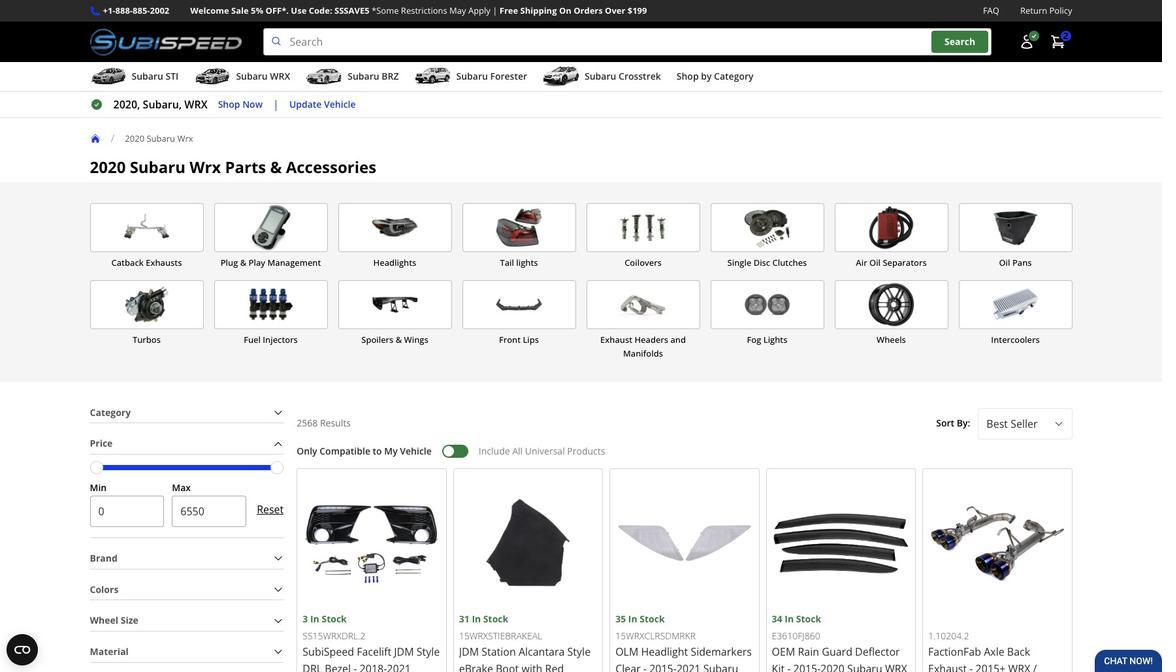 Task type: locate. For each thing, give the bounding box(es) containing it.
3 - from the left
[[788, 662, 791, 672]]

2 jdm from the left
[[459, 645, 479, 660]]

axle
[[984, 645, 1005, 660]]

sort by:
[[937, 417, 971, 430]]

2020 subaru wrx
[[125, 132, 193, 144]]

2 horizontal spatial wrx
[[1009, 662, 1031, 672]]

subaru crosstrek button
[[543, 65, 661, 91]]

catback exhausts
[[111, 257, 182, 269]]

shop inside "link"
[[218, 98, 240, 110]]

stock inside 35 in stock 15wrxclrsdmrkr olm headlight sidemarkers clear - 2015-2021 subar
[[640, 613, 665, 626]]

spoilers
[[362, 334, 394, 346]]

2020 subaru wrx parts & accessories
[[90, 156, 377, 178]]

- right clear
[[644, 662, 647, 672]]

2015- down headlight
[[650, 662, 677, 672]]

stock for headlight
[[640, 613, 665, 626]]

subaru left forester
[[456, 70, 488, 82]]

clear
[[616, 662, 641, 672]]

oil right air
[[870, 257, 881, 269]]

Max text field
[[172, 496, 246, 527]]

*some restrictions may apply | free shipping on orders over $199
[[372, 5, 647, 16]]

jdm
[[394, 645, 414, 660], [459, 645, 479, 660]]

in right 35
[[629, 613, 638, 626]]

1 horizontal spatial shop
[[677, 70, 699, 82]]

2 in from the left
[[472, 613, 481, 626]]

2020
[[125, 132, 145, 144], [90, 156, 126, 178], [821, 662, 845, 672]]

exhaust up manifolds
[[601, 334, 633, 346]]

fog lights
[[747, 334, 788, 346]]

4 in from the left
[[785, 613, 794, 626]]

1 in from the left
[[310, 613, 319, 626]]

wrx up update
[[270, 70, 290, 82]]

compatible
[[320, 445, 371, 458]]

stock up e3610fj860
[[796, 613, 822, 626]]

turbos
[[133, 334, 161, 346]]

boot
[[496, 662, 519, 672]]

1 - from the left
[[354, 662, 357, 672]]

1 style from the left
[[417, 645, 440, 660]]

1 vertical spatial wrx
[[185, 97, 208, 112]]

wheels image
[[836, 281, 948, 329]]

2021
[[677, 662, 701, 672]]

2015-
[[650, 662, 677, 672], [794, 662, 821, 672]]

1 horizontal spatial jdm
[[459, 645, 479, 660]]

stock
[[322, 613, 347, 626], [484, 613, 509, 626], [640, 613, 665, 626], [796, 613, 822, 626]]

separators
[[883, 257, 927, 269]]

intercoolers button
[[959, 281, 1073, 361]]

1 horizontal spatial wrx
[[270, 70, 290, 82]]

style for subispeed facelift jdm style drl bezel - 2018-202
[[417, 645, 440, 660]]

subaru forester button
[[415, 65, 527, 91]]

coilovers image
[[587, 204, 700, 252]]

wrx
[[177, 132, 193, 144], [190, 156, 221, 178]]

- inside the 3 in stock ss15wrxdrl.2 subispeed facelift jdm style drl bezel - 2018-202
[[354, 662, 357, 672]]

subaru wrx
[[236, 70, 290, 82]]

exhaust headers and manifolds
[[601, 334, 686, 360]]

- left 2015+
[[970, 662, 973, 672]]

wrx down a subaru wrx thumbnail image
[[185, 97, 208, 112]]

price
[[90, 437, 113, 450]]

& left play
[[240, 257, 247, 269]]

0 horizontal spatial style
[[417, 645, 440, 660]]

stock for rain
[[796, 613, 822, 626]]

2015- down rain
[[794, 662, 821, 672]]

all
[[513, 445, 523, 458]]

reset button
[[257, 494, 284, 525]]

2 vertical spatial &
[[396, 334, 402, 346]]

1 vertical spatial shop
[[218, 98, 240, 110]]

now
[[243, 98, 263, 110]]

sort
[[937, 417, 955, 430]]

0 horizontal spatial &
[[240, 257, 247, 269]]

subaru down 2020, subaru, wrx
[[147, 132, 175, 144]]

stock inside 34 in stock e3610fj860 oem rain guard deflector kit - 2015-2020 subaru wr
[[796, 613, 822, 626]]

2020 down guard
[[821, 662, 845, 672]]

subaru down 2020 subaru wrx
[[130, 156, 186, 178]]

headlights image
[[339, 204, 451, 252]]

clutches
[[773, 257, 807, 269]]

1 vertical spatial exhaust
[[929, 662, 967, 672]]

1 vertical spatial wrx
[[190, 156, 221, 178]]

0 horizontal spatial shop
[[218, 98, 240, 110]]

subaru left brz
[[348, 70, 379, 82]]

in right 31
[[472, 613, 481, 626]]

subaru for subaru wrx
[[236, 70, 268, 82]]

subaru for subaru brz
[[348, 70, 379, 82]]

turbos button
[[90, 281, 204, 361]]

2 stock from the left
[[484, 613, 509, 626]]

exhaust down factionfab
[[929, 662, 967, 672]]

0 horizontal spatial 2015-
[[650, 662, 677, 672]]

style inside the 3 in stock ss15wrxdrl.2 subispeed facelift jdm style drl bezel - 2018-202
[[417, 645, 440, 660]]

min
[[90, 482, 107, 494]]

2020,
[[113, 97, 140, 112]]

shop now link
[[218, 97, 263, 112]]

accessories
[[286, 156, 377, 178]]

2 2015- from the left
[[794, 662, 821, 672]]

0 horizontal spatial jdm
[[394, 645, 414, 660]]

turbos image
[[91, 281, 203, 329]]

stock up ss15wrxdrl.2
[[322, 613, 347, 626]]

material
[[90, 646, 129, 658]]

fuel injectors button
[[214, 281, 328, 361]]

1 horizontal spatial style
[[568, 645, 591, 660]]

a subaru wrx thumbnail image image
[[194, 67, 231, 86]]

& right parts
[[270, 156, 282, 178]]

return policy link
[[1021, 4, 1073, 18]]

brand button
[[90, 549, 284, 569]]

subaru,
[[143, 97, 182, 112]]

2 oil from the left
[[1000, 257, 1011, 269]]

jdm inside the 3 in stock ss15wrxdrl.2 subispeed facelift jdm style drl bezel - 2018-202
[[394, 645, 414, 660]]

0 horizontal spatial wrx
[[185, 97, 208, 112]]

in inside the 3 in stock ss15wrxdrl.2 subispeed facelift jdm style drl bezel - 2018-202
[[310, 613, 319, 626]]

return
[[1021, 5, 1048, 16]]

0 vertical spatial &
[[270, 156, 282, 178]]

1 stock from the left
[[322, 613, 347, 626]]

stock inside the 3 in stock ss15wrxdrl.2 subispeed facelift jdm style drl bezel - 2018-202
[[322, 613, 347, 626]]

restrictions
[[401, 5, 448, 16]]

open widget image
[[7, 635, 38, 666]]

maximum slider
[[271, 461, 284, 474]]

category button
[[90, 403, 284, 423]]

0 horizontal spatial vehicle
[[324, 98, 356, 110]]

jdm up 'ebrake'
[[459, 645, 479, 660]]

1.10204.2 factionfab axle back exhaust - 2015+ wrx 
[[929, 630, 1037, 672]]

headlights
[[374, 257, 417, 269]]

air
[[856, 257, 868, 269]]

drl
[[303, 662, 322, 672]]

shop left by
[[677, 70, 699, 82]]

stock inside 31 in stock 15wrxstiebrakeal jdm station alcantara style ebrake boot with re
[[484, 613, 509, 626]]

subaru down deflector
[[848, 662, 883, 672]]

0 vertical spatial shop
[[677, 70, 699, 82]]

| right now
[[273, 97, 279, 112]]

1 jdm from the left
[[394, 645, 414, 660]]

0 vertical spatial vehicle
[[324, 98, 356, 110]]

shop left now
[[218, 98, 240, 110]]

oil left pans in the right of the page
[[1000, 257, 1011, 269]]

in inside 31 in stock 15wrxstiebrakeal jdm station alcantara style ebrake boot with re
[[472, 613, 481, 626]]

in inside 35 in stock 15wrxclrsdmrkr olm headlight sidemarkers clear - 2015-2021 subar
[[629, 613, 638, 626]]

off*.
[[266, 5, 289, 16]]

0 vertical spatial |
[[493, 5, 498, 16]]

3 in from the left
[[629, 613, 638, 626]]

3 stock from the left
[[640, 613, 665, 626]]

| left free
[[493, 5, 498, 16]]

subaru inside 34 in stock e3610fj860 oem rain guard deflector kit - 2015-2020 subaru wr
[[848, 662, 883, 672]]

2 - from the left
[[644, 662, 647, 672]]

0 horizontal spatial exhaust
[[601, 334, 633, 346]]

single disc clutches image
[[711, 204, 824, 252]]

2020 right "/"
[[125, 132, 145, 144]]

& left wings
[[396, 334, 402, 346]]

1 oil from the left
[[870, 257, 881, 269]]

subaru left sti
[[132, 70, 163, 82]]

jdm right 'facelift' on the left bottom
[[394, 645, 414, 660]]

2 vertical spatial wrx
[[1009, 662, 1031, 672]]

subaru left crosstrek at right
[[585, 70, 617, 82]]

exhaust
[[601, 334, 633, 346], [929, 662, 967, 672]]

a subaru sti thumbnail image image
[[90, 67, 126, 86]]

on
[[559, 5, 572, 16]]

4 - from the left
[[970, 662, 973, 672]]

- right bezel
[[354, 662, 357, 672]]

subaru
[[147, 132, 175, 144], [130, 156, 186, 178]]

station
[[482, 645, 516, 660]]

reset
[[257, 502, 284, 517]]

- inside "1.10204.2 factionfab axle back exhaust - 2015+ wrx"
[[970, 662, 973, 672]]

wrx inside "1.10204.2 factionfab axle back exhaust - 2015+ wrx"
[[1009, 662, 1031, 672]]

4 stock from the left
[[796, 613, 822, 626]]

1 horizontal spatial |
[[493, 5, 498, 16]]

subaru up now
[[236, 70, 268, 82]]

bezel
[[325, 662, 351, 672]]

style right alcantara
[[568, 645, 591, 660]]

shop for shop by category
[[677, 70, 699, 82]]

shop for shop now
[[218, 98, 240, 110]]

subaru
[[132, 70, 163, 82], [236, 70, 268, 82], [348, 70, 379, 82], [456, 70, 488, 82], [585, 70, 617, 82], [848, 662, 883, 672]]

by:
[[957, 417, 971, 430]]

stock up 15wrxstiebrakeal
[[484, 613, 509, 626]]

2020 for 2020 subaru wrx
[[125, 132, 145, 144]]

sti
[[166, 70, 179, 82]]

0 vertical spatial wrx
[[270, 70, 290, 82]]

0 horizontal spatial oil
[[870, 257, 881, 269]]

2 horizontal spatial &
[[396, 334, 402, 346]]

in right the 34
[[785, 613, 794, 626]]

oem
[[772, 645, 796, 660]]

subaru brz
[[348, 70, 399, 82]]

1 horizontal spatial oil
[[1000, 257, 1011, 269]]

- right the kit
[[788, 662, 791, 672]]

by
[[701, 70, 712, 82]]

fuel injectors image
[[215, 281, 327, 329]]

welcome sale 5% off*. use code: sssave5
[[190, 5, 370, 16]]

a subaru crosstrek thumbnail image image
[[543, 67, 580, 86]]

1 horizontal spatial exhaust
[[929, 662, 967, 672]]

only
[[297, 445, 317, 458]]

subaru for 2020 subaru wrx
[[147, 132, 175, 144]]

wrx down subaru,
[[177, 132, 193, 144]]

in inside 34 in stock e3610fj860 oem rain guard deflector kit - 2015-2020 subaru wr
[[785, 613, 794, 626]]

style inside 31 in stock 15wrxstiebrakeal jdm station alcantara style ebrake boot with re
[[568, 645, 591, 660]]

0 vertical spatial 2020
[[125, 132, 145, 144]]

tail lights image
[[463, 204, 575, 252]]

stock up '15wrxclrsdmrkr'
[[640, 613, 665, 626]]

2 vertical spatial 2020
[[821, 662, 845, 672]]

2 style from the left
[[568, 645, 591, 660]]

jdm station alcantara style ebrake boot with red stitching - 2015-2020 subaru wrx & sti image
[[459, 474, 597, 613]]

1 horizontal spatial 2015-
[[794, 662, 821, 672]]

olm
[[616, 645, 639, 660]]

update
[[289, 98, 322, 110]]

0 vertical spatial exhaust
[[601, 334, 633, 346]]

1 horizontal spatial &
[[270, 156, 282, 178]]

plug & play management image
[[215, 204, 327, 252]]

in for jdm
[[472, 613, 481, 626]]

max
[[172, 482, 191, 494]]

subispeed facelift jdm style drl bezel - 2018-2021 subaru wrx / sti image
[[303, 474, 441, 613]]

& inside plug & play management button
[[240, 257, 247, 269]]

shop inside dropdown button
[[677, 70, 699, 82]]

fog
[[747, 334, 762, 346]]

wheel size button
[[90, 611, 284, 631]]

1 horizontal spatial vehicle
[[400, 445, 432, 458]]

vehicle down the subaru brz dropdown button
[[324, 98, 356, 110]]

1 vertical spatial &
[[240, 257, 247, 269]]

& inside spoilers & wings button
[[396, 334, 402, 346]]

0 vertical spatial subaru
[[147, 132, 175, 144]]

wrx down back in the right of the page
[[1009, 662, 1031, 672]]

3
[[303, 613, 308, 626]]

style right 'facelift' on the left bottom
[[417, 645, 440, 660]]

vehicle right my
[[400, 445, 432, 458]]

0 vertical spatial wrx
[[177, 132, 193, 144]]

$199
[[628, 5, 647, 16]]

vehicle inside button
[[324, 98, 356, 110]]

update vehicle
[[289, 98, 356, 110]]

1 vertical spatial 2020
[[90, 156, 126, 178]]

welcome
[[190, 5, 229, 16]]

+1-888-885-2002
[[103, 5, 169, 16]]

oil
[[870, 257, 881, 269], [1000, 257, 1011, 269]]

wrx left parts
[[190, 156, 221, 178]]

manifolds
[[623, 348, 663, 360]]

select... image
[[1054, 419, 1064, 429]]

1 2015- from the left
[[650, 662, 677, 672]]

1 vertical spatial subaru
[[130, 156, 186, 178]]

2020 down "/"
[[90, 156, 126, 178]]

0 horizontal spatial |
[[273, 97, 279, 112]]

a subaru forester thumbnail image image
[[415, 67, 451, 86]]

search
[[945, 36, 976, 48]]

in right 3
[[310, 613, 319, 626]]

subaru crosstrek
[[585, 70, 661, 82]]

& for plug
[[240, 257, 247, 269]]



Task type: describe. For each thing, give the bounding box(es) containing it.
wrx inside dropdown button
[[270, 70, 290, 82]]

shop now
[[218, 98, 263, 110]]

spoilers & wings button
[[338, 281, 452, 361]]

catback
[[111, 257, 144, 269]]

subaru for 2020 subaru wrx parts & accessories
[[130, 156, 186, 178]]

free
[[500, 5, 518, 16]]

plug
[[221, 257, 238, 269]]

headers
[[635, 334, 669, 346]]

with
[[522, 662, 543, 672]]

wheel size
[[90, 614, 138, 627]]

a subaru brz thumbnail image image
[[306, 67, 343, 86]]

kit
[[772, 662, 785, 672]]

oil inside oil pans button
[[1000, 257, 1011, 269]]

3 in stock ss15wrxdrl.2 subispeed facelift jdm style drl bezel - 2018-202
[[303, 613, 440, 672]]

oem rain guard deflector kit - 2015-2020 subaru wrx & sti image
[[772, 474, 910, 613]]

Min text field
[[90, 496, 164, 527]]

front lips image
[[463, 281, 575, 329]]

wrx for 2020 subaru wrx
[[177, 132, 193, 144]]

tail lights
[[500, 257, 538, 269]]

- inside 35 in stock 15wrxclrsdmrkr olm headlight sidemarkers clear - 2015-2021 subar
[[644, 662, 647, 672]]

- inside 34 in stock e3610fj860 oem rain guard deflector kit - 2015-2020 subaru wr
[[788, 662, 791, 672]]

fuel
[[244, 334, 261, 346]]

colors
[[90, 583, 119, 596]]

button image
[[1019, 34, 1035, 50]]

spoilers & wings image
[[339, 281, 451, 329]]

catback exhausts image
[[91, 204, 203, 252]]

crosstrek
[[619, 70, 661, 82]]

management
[[268, 257, 321, 269]]

oil inside "air oil separators" button
[[870, 257, 881, 269]]

style for jdm station alcantara style ebrake boot with re
[[568, 645, 591, 660]]

include
[[479, 445, 510, 458]]

2020 inside 34 in stock e3610fj860 oem rain guard deflector kit - 2015-2020 subaru wr
[[821, 662, 845, 672]]

subaru for subaru forester
[[456, 70, 488, 82]]

subaru for subaru sti
[[132, 70, 163, 82]]

products
[[567, 445, 605, 458]]

shipping
[[521, 5, 557, 16]]

exhaust inside "1.10204.2 factionfab axle back exhaust - 2015+ wrx"
[[929, 662, 967, 672]]

1 vertical spatial vehicle
[[400, 445, 432, 458]]

& for spoilers
[[396, 334, 402, 346]]

1.10204.2
[[929, 630, 970, 642]]

shop by category button
[[677, 65, 754, 91]]

lips
[[523, 334, 539, 346]]

headlights button
[[338, 203, 452, 270]]

sssave5
[[335, 5, 370, 16]]

play
[[249, 257, 265, 269]]

wheel
[[90, 614, 118, 627]]

tail lights button
[[462, 203, 576, 270]]

2020 subaru wrx link
[[125, 132, 204, 144]]

universal
[[525, 445, 565, 458]]

front lips
[[499, 334, 539, 346]]

+1-888-885-2002 link
[[103, 4, 169, 18]]

and
[[671, 334, 686, 346]]

in for olm
[[629, 613, 638, 626]]

subaru wrx button
[[194, 65, 290, 91]]

material button
[[90, 642, 284, 663]]

*some
[[372, 5, 399, 16]]

34 in stock e3610fj860 oem rain guard deflector kit - 2015-2020 subaru wr
[[772, 613, 908, 672]]

search input field
[[263, 28, 992, 56]]

fog lights image
[[711, 281, 824, 329]]

2002
[[150, 5, 169, 16]]

5%
[[251, 5, 264, 16]]

885-
[[133, 5, 150, 16]]

2020, subaru, wrx
[[113, 97, 208, 112]]

in for subispeed
[[310, 613, 319, 626]]

subaru for subaru crosstrek
[[585, 70, 617, 82]]

wrx for 2020 subaru wrx parts & accessories
[[190, 156, 221, 178]]

oil pans image
[[960, 204, 1072, 252]]

1 vertical spatial |
[[273, 97, 279, 112]]

pans
[[1013, 257, 1032, 269]]

/
[[111, 131, 115, 146]]

factionfab
[[929, 645, 982, 660]]

brz
[[382, 70, 399, 82]]

spoilers & wings
[[362, 334, 429, 346]]

oil pans
[[1000, 257, 1032, 269]]

coilovers button
[[587, 203, 700, 270]]

factionfab axle back exhaust - 2015+ wrx / 2015+ sti image
[[929, 474, 1067, 613]]

34
[[772, 613, 783, 626]]

size
[[121, 614, 138, 627]]

front
[[499, 334, 521, 346]]

888-
[[115, 5, 133, 16]]

plug & play management
[[221, 257, 321, 269]]

2015- inside 35 in stock 15wrxclrsdmrkr olm headlight sidemarkers clear - 2015-2021 subar
[[650, 662, 677, 672]]

single
[[728, 257, 752, 269]]

sidemarkers
[[691, 645, 752, 660]]

wheels button
[[835, 281, 949, 361]]

front lips button
[[462, 281, 576, 361]]

to
[[373, 445, 382, 458]]

include all universal products
[[479, 445, 605, 458]]

stock for facelift
[[322, 613, 347, 626]]

stock for station
[[484, 613, 509, 626]]

35 in stock 15wrxclrsdmrkr olm headlight sidemarkers clear - 2015-2021 subar
[[616, 613, 752, 672]]

single disc clutches
[[728, 257, 807, 269]]

olm headlight sidemarkers clear - 2015-2021 subaru wrx & sti image
[[616, 474, 754, 613]]

brand
[[90, 552, 117, 564]]

2020 for 2020 subaru wrx parts & accessories
[[90, 156, 126, 178]]

sale
[[231, 5, 249, 16]]

intercoolers
[[992, 334, 1040, 346]]

subispeed logo image
[[90, 28, 242, 56]]

air oil separators image
[[836, 204, 948, 252]]

minimum slider
[[90, 461, 103, 474]]

2015- inside 34 in stock e3610fj860 oem rain guard deflector kit - 2015-2020 subaru wr
[[794, 662, 821, 672]]

jdm inside 31 in stock 15wrxstiebrakeal jdm station alcantara style ebrake boot with re
[[459, 645, 479, 660]]

tail
[[500, 257, 514, 269]]

in for oem
[[785, 613, 794, 626]]

Select... button
[[979, 408, 1073, 440]]

fuel injectors
[[244, 334, 298, 346]]

my
[[384, 445, 398, 458]]

2568 results
[[297, 417, 351, 430]]

home image
[[90, 133, 100, 144]]

15wrxclrsdmrkr
[[616, 630, 696, 642]]

exhaust inside exhaust headers and manifolds
[[601, 334, 633, 346]]

exhaust headers and manifolds image
[[587, 281, 700, 329]]

parts
[[225, 156, 266, 178]]

intercoolers image
[[960, 281, 1072, 329]]

ss15wrxdrl.2
[[303, 630, 366, 642]]



Task type: vqa. For each thing, say whether or not it's contained in the screenshot.
Return
yes



